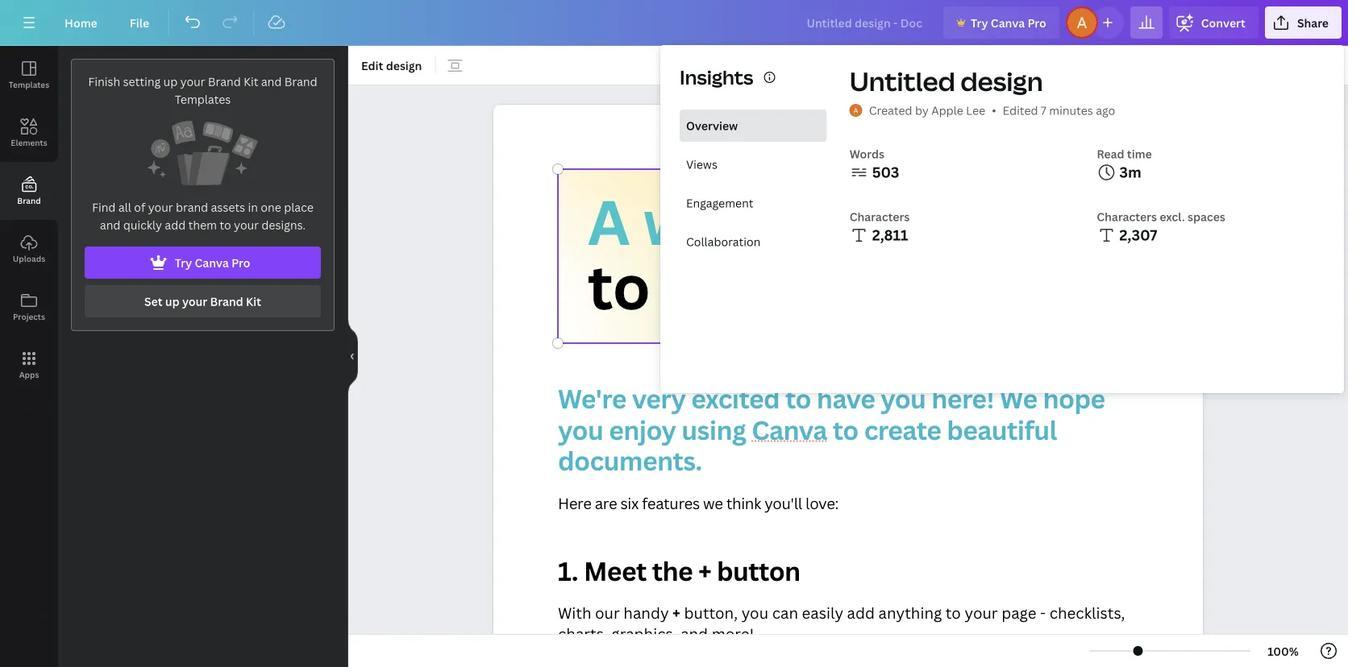 Task type: vqa. For each thing, say whether or not it's contained in the screenshot.
The Minimal
no



Task type: describe. For each thing, give the bounding box(es) containing it.
untitled
[[850, 64, 956, 99]]

docs
[[860, 244, 1006, 328]]

share
[[1298, 15, 1329, 30]]

have
[[817, 381, 875, 416]]

graphics,
[[612, 624, 677, 644]]

collaboration button
[[680, 226, 827, 258]]

lee
[[966, 103, 986, 118]]

kit inside button
[[246, 294, 261, 309]]

templates inside button
[[9, 79, 49, 90]]

Design title text field
[[794, 6, 937, 39]]

brand button
[[0, 162, 58, 220]]

words
[[850, 146, 885, 162]]

are
[[595, 493, 617, 514]]

created by apple lee • edited 7 minutes ago
[[869, 103, 1116, 118]]

hope
[[1043, 381, 1105, 416]]

assets
[[211, 200, 245, 215]]

your right of
[[148, 200, 173, 215]]

projects
[[13, 311, 45, 322]]

design for edit design
[[386, 58, 422, 73]]

+ for the
[[698, 554, 711, 589]]

find
[[92, 200, 116, 215]]

we
[[703, 493, 723, 514]]

we're very excited to have you here! we hope you enjoy using canva to create beautiful documents.
[[558, 381, 1111, 478]]

love:
[[806, 493, 839, 514]]

0 horizontal spatial try canva pro
[[175, 255, 250, 271]]

of
[[134, 200, 145, 215]]

read
[[1097, 146, 1125, 162]]

charts,
[[558, 624, 608, 644]]

spaces
[[1188, 209, 1226, 225]]

with our handy +
[[558, 603, 681, 623]]

more!
[[712, 624, 754, 644]]

-
[[1040, 603, 1046, 623]]

very
[[632, 381, 686, 416]]

our
[[595, 603, 620, 623]]

here
[[558, 493, 592, 514]]

can
[[772, 603, 798, 623]]

features
[[642, 493, 700, 514]]

welcome
[[820, 180, 1083, 263]]

views
[[686, 157, 718, 172]]

insights
[[680, 64, 754, 90]]

canva inside main 'menu bar'
[[991, 15, 1025, 30]]

up inside finish setting up your brand kit and brand templates
[[163, 74, 178, 89]]

1. meet the + button
[[558, 554, 801, 589]]

file
[[130, 15, 149, 30]]

convert
[[1202, 15, 1246, 30]]

six
[[621, 493, 639, 514]]

meet
[[584, 554, 647, 589]]

3m
[[1120, 163, 1142, 182]]

overview button
[[680, 110, 827, 142]]

find all of your brand assets in one place and quickly add them to your designs.
[[92, 200, 314, 233]]

minutes
[[1049, 103, 1093, 118]]

collaboration
[[686, 234, 761, 250]]

set up your brand kit button
[[85, 285, 321, 318]]

elements button
[[0, 104, 58, 162]]

your inside the set up your brand kit button
[[182, 294, 207, 309]]

edit design button
[[355, 52, 429, 78]]

checklists,
[[1050, 603, 1125, 623]]

excl.
[[1160, 209, 1185, 225]]

7
[[1041, 103, 1047, 118]]

apple
[[932, 103, 964, 118]]

up inside button
[[165, 294, 180, 309]]

and inside find all of your brand assets in one place and quickly add them to your designs.
[[100, 217, 120, 233]]

set
[[144, 294, 163, 309]]

edit
[[361, 58, 383, 73]]

0 horizontal spatial you
[[558, 412, 603, 447]]

documents.
[[558, 443, 702, 478]]

finish setting up your brand kit and brand templates
[[88, 74, 317, 107]]

with
[[558, 603, 592, 623]]

share button
[[1265, 6, 1342, 39]]

pro inside main 'menu bar'
[[1028, 15, 1047, 30]]

by
[[915, 103, 929, 118]]

your inside finish setting up your brand kit and brand templates
[[180, 74, 205, 89]]

and inside button, you can easily add anything to your page - checklists, charts, graphics, and more!
[[681, 624, 708, 644]]

engagement
[[686, 196, 754, 211]]

one
[[261, 200, 281, 215]]

button,
[[684, 603, 738, 623]]

100%
[[1268, 644, 1299, 659]]

created
[[869, 103, 913, 118]]

hide image
[[348, 318, 358, 396]]

apps button
[[0, 336, 58, 394]]



Task type: locate. For each thing, give the bounding box(es) containing it.
excited
[[691, 381, 780, 416]]

try up untitled design
[[971, 15, 988, 30]]

1 horizontal spatial and
[[261, 74, 282, 89]]

1 characters from the left
[[850, 209, 910, 225]]

👋
[[1020, 244, 1080, 328]]

try canva pro
[[971, 15, 1047, 30], [175, 255, 250, 271]]

1 horizontal spatial design
[[961, 64, 1043, 99]]

templates button
[[0, 46, 58, 104]]

add inside find all of your brand assets in one place and quickly add them to your designs.
[[165, 217, 186, 233]]

2,811
[[872, 225, 909, 245]]

engagement button
[[680, 187, 827, 219]]

your right setting
[[180, 74, 205, 89]]

0 vertical spatial pro
[[1028, 15, 1047, 30]]

setting
[[123, 74, 161, 89]]

try canva pro button up untitled design
[[944, 6, 1060, 39]]

time
[[1127, 146, 1152, 162]]

you right have
[[881, 381, 926, 416]]

0 vertical spatial templates
[[9, 79, 49, 90]]

enjoy
[[609, 412, 676, 447]]

2 horizontal spatial and
[[681, 624, 708, 644]]

apps
[[19, 369, 39, 380]]

create
[[864, 412, 941, 447]]

try canva pro button down 'them'
[[85, 247, 321, 279]]

1 horizontal spatial try canva pro
[[971, 15, 1047, 30]]

0 horizontal spatial and
[[100, 217, 120, 233]]

None text field
[[494, 105, 1203, 668]]

projects button
[[0, 278, 58, 336]]

convert button
[[1169, 6, 1259, 39]]

1 horizontal spatial try canva pro button
[[944, 6, 1060, 39]]

1 horizontal spatial you
[[742, 603, 769, 623]]

try canva pro button inside main 'menu bar'
[[944, 6, 1060, 39]]

main menu bar
[[0, 0, 1348, 46]]

2 horizontal spatial you
[[881, 381, 926, 416]]

your right set
[[182, 294, 207, 309]]

ago
[[1096, 103, 1116, 118]]

0 vertical spatial try
[[971, 15, 988, 30]]

designs.
[[262, 217, 306, 233]]

1 horizontal spatial characters
[[1097, 209, 1157, 225]]

+ right handy
[[673, 603, 681, 623]]

0 horizontal spatial templates
[[9, 79, 49, 90]]

edited
[[1003, 103, 1038, 118]]

1 horizontal spatial try
[[971, 15, 988, 30]]

2 characters from the left
[[1097, 209, 1157, 225]]

+
[[698, 554, 711, 589], [673, 603, 681, 623]]

you'll
[[765, 493, 802, 514]]

0 horizontal spatial pro
[[232, 255, 250, 271]]

handy
[[624, 603, 669, 623]]

brand
[[176, 200, 208, 215]]

try canva pro button
[[944, 6, 1060, 39], [85, 247, 321, 279]]

home
[[65, 15, 97, 30]]

0 horizontal spatial characters
[[850, 209, 910, 225]]

0 horizontal spatial +
[[673, 603, 681, 623]]

your down the in
[[234, 217, 259, 233]]

edit design
[[361, 58, 422, 73]]

1 horizontal spatial templates
[[175, 92, 231, 107]]

1 vertical spatial try canva pro
[[175, 255, 250, 271]]

0 vertical spatial try canva pro
[[971, 15, 1047, 30]]

0 vertical spatial kit
[[244, 74, 258, 89]]

503
[[872, 163, 900, 182]]

and inside finish setting up your brand kit and brand templates
[[261, 74, 282, 89]]

you
[[881, 381, 926, 416], [558, 412, 603, 447], [742, 603, 769, 623]]

the
[[652, 554, 693, 589]]

here!
[[932, 381, 994, 416]]

0 vertical spatial up
[[163, 74, 178, 89]]

all
[[118, 200, 131, 215]]

+ for handy
[[673, 603, 681, 623]]

add down brand
[[165, 217, 186, 233]]

uploads button
[[0, 220, 58, 278]]

views button
[[680, 148, 827, 181]]

•
[[992, 103, 997, 118]]

1 vertical spatial try canva pro button
[[85, 247, 321, 279]]

+ right the
[[698, 554, 711, 589]]

design
[[386, 58, 422, 73], [961, 64, 1043, 99]]

beautiful
[[947, 412, 1057, 447]]

kit
[[244, 74, 258, 89], [246, 294, 261, 309]]

try down 'them'
[[175, 255, 192, 271]]

your left page
[[965, 603, 998, 623]]

elements
[[11, 137, 47, 148]]

0 horizontal spatial try canva pro button
[[85, 247, 321, 279]]

your inside button, you can easily add anything to your page - checklists, charts, graphics, and more!
[[965, 603, 998, 623]]

0 vertical spatial add
[[165, 217, 186, 233]]

file button
[[117, 6, 162, 39]]

you inside button, you can easily add anything to your page - checklists, charts, graphics, and more!
[[742, 603, 769, 623]]

warm
[[643, 180, 806, 263]]

0 vertical spatial try canva pro button
[[944, 6, 1060, 39]]

try inside main 'menu bar'
[[971, 15, 988, 30]]

0 horizontal spatial add
[[165, 217, 186, 233]]

using
[[682, 412, 746, 447]]

in
[[248, 200, 258, 215]]

templates inside finish setting up your brand kit and brand templates
[[175, 92, 231, 107]]

characters up 2,307
[[1097, 209, 1157, 225]]

100% button
[[1257, 639, 1310, 665]]

design inside button
[[386, 58, 422, 73]]

kit inside finish setting up your brand kit and brand templates
[[244, 74, 258, 89]]

characters for characters
[[850, 209, 910, 225]]

1 vertical spatial +
[[673, 603, 681, 623]]

untitled design
[[850, 64, 1043, 99]]

finish
[[88, 74, 120, 89]]

to inside button, you can easily add anything to your page - checklists, charts, graphics, and more!
[[946, 603, 961, 623]]

1 vertical spatial try
[[175, 255, 192, 271]]

characters for characters excl. spaces
[[1097, 209, 1157, 225]]

brand inside button
[[210, 294, 243, 309]]

0 vertical spatial and
[[261, 74, 282, 89]]

read time
[[1097, 146, 1152, 162]]

up right setting
[[163, 74, 178, 89]]

set up your brand kit
[[144, 294, 261, 309]]

1 vertical spatial up
[[165, 294, 180, 309]]

we're
[[558, 381, 626, 416]]

1 horizontal spatial pro
[[1028, 15, 1047, 30]]

1 horizontal spatial add
[[847, 603, 875, 623]]

try
[[971, 15, 988, 30], [175, 255, 192, 271]]

them
[[188, 217, 217, 233]]

0 vertical spatial +
[[698, 554, 711, 589]]

design right "edit" at top
[[386, 58, 422, 73]]

you left the enjoy
[[558, 412, 603, 447]]

to
[[220, 217, 231, 233], [588, 244, 650, 328], [786, 381, 811, 416], [833, 412, 859, 447], [946, 603, 961, 623]]

brand inside button
[[17, 195, 41, 206]]

1 vertical spatial add
[[847, 603, 875, 623]]

add right easily
[[847, 603, 875, 623]]

here are six features we think you'll love:
[[558, 493, 839, 514]]

up right set
[[165, 294, 180, 309]]

you left the can
[[742, 603, 769, 623]]

home link
[[52, 6, 110, 39]]

pro
[[1028, 15, 1047, 30], [232, 255, 250, 271]]

canva inside we're very excited to have you here! we hope you enjoy using canva to create beautiful documents.
[[752, 412, 827, 447]]

up
[[163, 74, 178, 89], [165, 294, 180, 309]]

try canva pro inside main 'menu bar'
[[971, 15, 1047, 30]]

a warm welcome
[[588, 180, 1083, 263]]

1 vertical spatial kit
[[246, 294, 261, 309]]

none text field containing a warm welcome
[[494, 105, 1203, 668]]

quickly
[[123, 217, 162, 233]]

1 vertical spatial pro
[[232, 255, 250, 271]]

we
[[1000, 381, 1038, 416]]

characters
[[850, 209, 910, 225], [1097, 209, 1157, 225]]

anything
[[879, 603, 942, 623]]

1 horizontal spatial +
[[698, 554, 711, 589]]

place
[[284, 200, 314, 215]]

1.
[[558, 554, 578, 589]]

1 vertical spatial templates
[[175, 92, 231, 107]]

button, you can easily add anything to your page - checklists, charts, graphics, and more!
[[558, 603, 1129, 644]]

characters up 2,811
[[850, 209, 910, 225]]

0 horizontal spatial try
[[175, 255, 192, 271]]

2 vertical spatial and
[[681, 624, 708, 644]]

1 vertical spatial and
[[100, 217, 120, 233]]

canva
[[991, 15, 1025, 30], [664, 244, 846, 328], [195, 255, 229, 271], [752, 412, 827, 447]]

add inside button, you can easily add anything to your page - checklists, charts, graphics, and more!
[[847, 603, 875, 623]]

easily
[[802, 603, 844, 623]]

button
[[717, 554, 801, 589]]

side panel tab list
[[0, 46, 58, 394]]

design up •
[[961, 64, 1043, 99]]

0 horizontal spatial design
[[386, 58, 422, 73]]

design for untitled design
[[961, 64, 1043, 99]]

templates
[[9, 79, 49, 90], [175, 92, 231, 107]]

page
[[1002, 603, 1037, 623]]

to inside find all of your brand assets in one place and quickly add them to your designs.
[[220, 217, 231, 233]]



